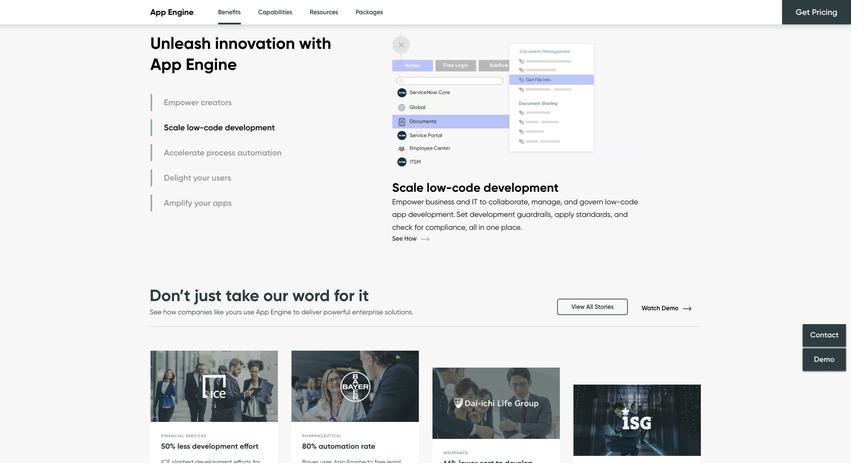 Task type: locate. For each thing, give the bounding box(es) containing it.
use
[[244, 308, 254, 316]]

engine
[[168, 7, 194, 17], [186, 54, 237, 74], [271, 308, 292, 316]]

it
[[359, 286, 369, 306]]

resources
[[310, 8, 338, 16]]

0 horizontal spatial to
[[293, 308, 300, 316]]

0 vertical spatial low-
[[187, 123, 204, 133]]

0 vertical spatial automation
[[238, 148, 282, 158]]

demo right watch at the right bottom
[[662, 305, 679, 312]]

0 vertical spatial demo
[[662, 305, 679, 312]]

low-
[[187, 123, 204, 133], [427, 180, 452, 195], [605, 197, 621, 206]]

scale low-code development link
[[150, 119, 284, 136]]

scale up the 'app'
[[392, 180, 424, 195]]

1 vertical spatial engine
[[186, 54, 237, 74]]

80% automation rate
[[302, 442, 376, 451]]

isg grow revenue and pipeline with app engine image
[[574, 385, 701, 457]]

your left apps
[[194, 198, 211, 208]]

1 vertical spatial your
[[194, 198, 211, 208]]

pricing
[[812, 7, 838, 17]]

0 vertical spatial see
[[392, 235, 403, 243]]

unleash
[[150, 33, 211, 53]]

1 horizontal spatial for
[[415, 223, 424, 232]]

1 vertical spatial low-
[[427, 180, 452, 195]]

0 horizontal spatial and
[[457, 197, 470, 206]]

to right it
[[480, 197, 487, 206]]

code for scale low-code development empower business and it to collaborate, manage, and govern low-code app development.​ set development guardrails, apply standards, and check for compliance, all in one place.
[[452, 180, 481, 195]]

0 vertical spatial app
[[150, 7, 166, 17]]

scale
[[164, 123, 185, 133], [392, 180, 424, 195]]

0 vertical spatial empower
[[164, 98, 199, 107]]

0 horizontal spatial empower
[[164, 98, 199, 107]]

and left it
[[457, 197, 470, 206]]

just
[[195, 286, 222, 306]]

and
[[457, 197, 470, 206], [564, 197, 578, 206], [615, 210, 628, 219]]

empower inside scale low-code development empower business and it to collaborate, manage, and govern low-code app development.​ set development guardrails, apply standards, and check for compliance, all in one place.
[[392, 197, 424, 206]]

low- down empower creators
[[187, 123, 204, 133]]

your inside 'link'
[[194, 198, 211, 208]]

check
[[392, 223, 413, 232]]

code
[[204, 123, 223, 133], [452, 180, 481, 195], [621, 197, 639, 206]]

empower creators link
[[150, 94, 284, 111]]

1 vertical spatial automation
[[319, 442, 359, 451]]

deliver
[[302, 308, 322, 316]]

1 vertical spatial code
[[452, 180, 481, 195]]

development
[[225, 123, 275, 133], [484, 180, 559, 195], [470, 210, 516, 219], [192, 442, 238, 451]]

2 vertical spatial code
[[621, 197, 639, 206]]

0 vertical spatial code
[[204, 123, 223, 133]]

all
[[587, 303, 593, 311]]

to left deliver
[[293, 308, 300, 316]]

1 vertical spatial scale
[[392, 180, 424, 195]]

empower
[[164, 98, 199, 107], [392, 197, 424, 206]]

delight your users link
[[150, 169, 284, 186]]

0 vertical spatial to
[[480, 197, 487, 206]]

see down check
[[392, 235, 403, 243]]

benefits link
[[218, 0, 241, 27]]

view
[[572, 303, 585, 311]]

1 vertical spatial see
[[150, 308, 162, 316]]

engine inside don't just take our word for it see how companies like yours use app engine to deliver powerful enterprise solutions.
[[271, 308, 292, 316]]

2 vertical spatial engine
[[271, 308, 292, 316]]

0 horizontal spatial code
[[204, 123, 223, 133]]

2 vertical spatial low-
[[605, 197, 621, 206]]

apps
[[213, 198, 232, 208]]

app
[[150, 7, 166, 17], [150, 54, 182, 74], [256, 308, 269, 316]]

your
[[193, 173, 210, 183], [194, 198, 211, 208]]

1 horizontal spatial automation
[[319, 442, 359, 451]]

don't just take our word for it see how companies like yours use app engine to deliver powerful enterprise solutions.
[[150, 286, 414, 316]]

guardrails,
[[517, 210, 553, 219]]

scale for scale low-code development empower business and it to collaborate, manage, and govern low-code app development.​ set development guardrails, apply standards, and check for compliance, all in one place.
[[392, 180, 424, 195]]

0 vertical spatial for
[[415, 223, 424, 232]]

app engine
[[150, 7, 194, 17]]

low- for scale low-code development
[[187, 123, 204, 133]]

demo
[[662, 305, 679, 312], [815, 355, 835, 364]]

0 horizontal spatial for
[[334, 286, 355, 306]]

low- up business
[[427, 180, 452, 195]]

1 horizontal spatial to
[[480, 197, 487, 206]]

1 horizontal spatial empower
[[392, 197, 424, 206]]

capabilities
[[258, 8, 292, 16]]

see left how
[[150, 308, 162, 316]]

demo down contact link
[[815, 355, 835, 364]]

your left "users"
[[193, 173, 210, 183]]

1 vertical spatial app
[[150, 54, 182, 74]]

0 vertical spatial scale
[[164, 123, 185, 133]]

amplify your apps
[[164, 198, 232, 208]]

0 horizontal spatial scale
[[164, 123, 185, 133]]

resources link
[[310, 0, 338, 25]]

see inside don't just take our word for it see how companies like yours use app engine to deliver powerful enterprise solutions.
[[150, 308, 162, 316]]

watch demo link
[[642, 305, 702, 312]]

0 horizontal spatial low-
[[187, 123, 204, 133]]

all
[[469, 223, 477, 232]]

for
[[415, 223, 424, 232], [334, 286, 355, 306]]

scale up accelerate
[[164, 123, 185, 133]]

0 horizontal spatial see
[[150, 308, 162, 316]]

1 vertical spatial empower
[[392, 197, 424, 206]]

unleash innovation with app engine
[[150, 33, 331, 74]]

to
[[480, 197, 487, 206], [293, 308, 300, 316]]

for up powerful
[[334, 286, 355, 306]]

1 horizontal spatial low-
[[427, 180, 452, 195]]

empower creators
[[164, 98, 232, 107]]

2 horizontal spatial low-
[[605, 197, 621, 206]]

view all stories
[[572, 303, 614, 311]]

1 horizontal spatial and
[[564, 197, 578, 206]]

1 horizontal spatial scale
[[392, 180, 424, 195]]

don't
[[150, 286, 190, 306]]

0 vertical spatial your
[[193, 173, 210, 183]]

for up see how link
[[415, 223, 424, 232]]

your for delight
[[193, 173, 210, 183]]

get
[[796, 7, 810, 17]]

intercontinental exchange (ice) image
[[150, 351, 278, 423]]

1 vertical spatial to
[[293, 308, 300, 316]]

yours
[[226, 308, 242, 316]]

see
[[392, 235, 403, 243], [150, 308, 162, 316]]

less
[[178, 442, 190, 451]]

code inside "scale low-code development" link
[[204, 123, 223, 133]]

2 vertical spatial app
[[256, 308, 269, 316]]

watch
[[642, 305, 661, 312]]

and up apply
[[564, 197, 578, 206]]

automation
[[238, 148, 282, 158], [319, 442, 359, 451]]

scale inside scale low-code development empower business and it to collaborate, manage, and govern low-code app development.​ set development guardrails, apply standards, and check for compliance, all in one place.
[[392, 180, 424, 195]]

amplify your apps link
[[150, 195, 284, 212]]

app inside don't just take our word for it see how companies like yours use app engine to deliver powerful enterprise solutions.
[[256, 308, 269, 316]]

connect to external services with reusable integrations image
[[392, 24, 645, 180]]

low- right govern
[[605, 197, 621, 206]]

1 vertical spatial for
[[334, 286, 355, 306]]

delight your users
[[164, 173, 231, 183]]

process
[[207, 148, 236, 158]]

and right 'standards,'
[[615, 210, 628, 219]]

1 vertical spatial demo
[[815, 355, 835, 364]]

0 horizontal spatial demo
[[662, 305, 679, 312]]

1 horizontal spatial code
[[452, 180, 481, 195]]

demo link
[[803, 349, 846, 371]]



Task type: describe. For each thing, give the bounding box(es) containing it.
1 horizontal spatial see
[[392, 235, 403, 243]]

our
[[263, 286, 288, 306]]

your for amplify
[[194, 198, 211, 208]]

solutions.
[[385, 308, 414, 316]]

code for scale low-code development
[[204, 123, 223, 133]]

80%
[[302, 442, 317, 451]]

2 horizontal spatial code
[[621, 197, 639, 206]]

effort
[[240, 442, 259, 451]]

enterprise
[[352, 308, 383, 316]]

standards,
[[576, 210, 613, 219]]

word
[[292, 286, 330, 306]]

benefits
[[218, 8, 241, 16]]

get pricing link
[[783, 0, 852, 24]]

2 horizontal spatial and
[[615, 210, 628, 219]]

one
[[486, 223, 500, 232]]

scale low-code development
[[164, 123, 275, 133]]

powerful
[[324, 308, 351, 316]]

0 horizontal spatial automation
[[238, 148, 282, 158]]

development.​ set
[[408, 210, 468, 219]]

collaborate,
[[489, 197, 530, 206]]

app
[[392, 210, 407, 219]]

users
[[212, 173, 231, 183]]

apply
[[555, 210, 575, 219]]

capabilities link
[[258, 0, 292, 25]]

with
[[299, 33, 331, 53]]

scale for scale low-code development
[[164, 123, 185, 133]]

bayer creates innovative legal shared services function image
[[292, 351, 419, 423]]

50% less development effort
[[161, 442, 259, 451]]

1 horizontal spatial demo
[[815, 355, 835, 364]]

scale low-code development empower business and it to collaborate, manage, and govern low-code app development.​ set development guardrails, apply standards, and check for compliance, all in one place.
[[392, 180, 639, 232]]

see how link
[[392, 235, 440, 243]]

like
[[214, 308, 224, 316]]

amplify
[[164, 198, 192, 208]]

low- for scale low-code development empower business and it to collaborate, manage, and govern low-code app development.​ set development guardrails, apply standards, and check for compliance, all in one place.
[[427, 180, 452, 195]]

it
[[472, 197, 478, 206]]

compliance,
[[426, 223, 467, 232]]

for inside don't just take our word for it see how companies like yours use app engine to deliver powerful enterprise solutions.
[[334, 286, 355, 306]]

packages
[[356, 8, 383, 16]]

stories
[[595, 303, 614, 311]]

accelerate
[[164, 148, 205, 158]]

contact link
[[803, 325, 846, 347]]

innovation
[[215, 33, 295, 53]]

in
[[479, 223, 485, 232]]

rate
[[361, 442, 376, 451]]

for inside scale low-code development empower business and it to collaborate, manage, and govern low-code app development.​ set development guardrails, apply standards, and check for compliance, all in one place.
[[415, 223, 424, 232]]

to inside scale low-code development empower business and it to collaborate, manage, and govern low-code app development.​ set development guardrails, apply standards, and check for compliance, all in one place.
[[480, 197, 487, 206]]

see how
[[392, 235, 419, 243]]

app inside "unleash innovation with app engine"
[[150, 54, 182, 74]]

contact
[[811, 331, 839, 340]]

0 vertical spatial engine
[[168, 7, 194, 17]]

how
[[405, 235, 417, 243]]

companies
[[178, 308, 212, 316]]

govern
[[580, 197, 604, 206]]

view all stories link
[[557, 299, 628, 315]]

50%
[[161, 442, 176, 451]]

business
[[426, 197, 455, 206]]

accelerate process automation link
[[150, 144, 284, 161]]

get pricing
[[796, 7, 838, 17]]

place.
[[501, 223, 522, 232]]

creators
[[201, 98, 232, 107]]

how
[[163, 308, 176, 316]]

delight
[[164, 173, 191, 183]]

engine inside "unleash innovation with app engine"
[[186, 54, 237, 74]]

to inside don't just take our word for it see how companies like yours use app engine to deliver powerful enterprise solutions.
[[293, 308, 300, 316]]

take
[[226, 286, 259, 306]]

manage,
[[532, 197, 562, 206]]

watch demo
[[642, 305, 680, 312]]

dai-ichi centralizes systems & databases on 1 platform image
[[433, 368, 560, 440]]

packages link
[[356, 0, 383, 25]]

accelerate process automation
[[164, 148, 282, 158]]



Task type: vqa. For each thing, say whether or not it's contained in the screenshot.
IT
yes



